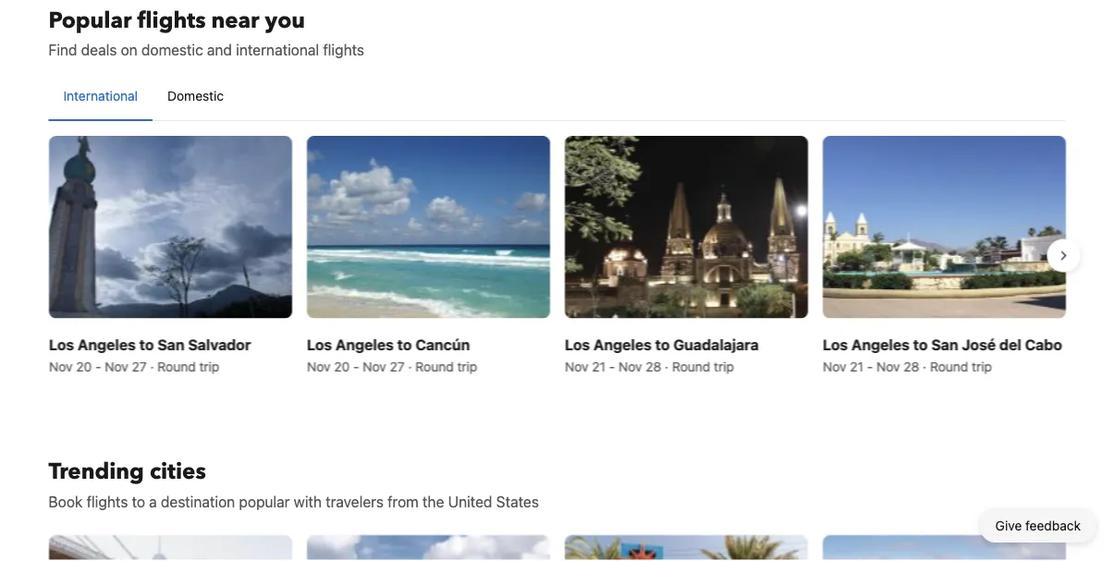 Task type: vqa. For each thing, say whether or not it's contained in the screenshot.
from
yes



Task type: describe. For each thing, give the bounding box(es) containing it.
popular flights near you find deals on domestic and international flights
[[49, 5, 364, 59]]

trip inside the los angeles to san josé del cabo nov 21 - nov 28 · round trip
[[971, 358, 991, 374]]

28 inside the los angeles to san josé del cabo nov 21 - nov 28 · round trip
[[903, 358, 919, 374]]

8 nov from the left
[[876, 358, 900, 374]]

4 nov from the left
[[362, 358, 386, 374]]

united
[[448, 493, 492, 510]]

round inside the los angeles to cancún nov 20 - nov 27 · round trip
[[415, 358, 453, 374]]

popular
[[49, 5, 132, 36]]

to inside trending cities book flights to a destination popular with travelers from the united states
[[132, 493, 145, 510]]

domestic
[[141, 41, 203, 59]]

los for los angeles to cancún
[[306, 335, 332, 353]]

2 horizontal spatial flights
[[323, 41, 364, 59]]

trip inside the los angeles to cancún nov 20 - nov 27 · round trip
[[457, 358, 477, 374]]

cancún
[[415, 335, 469, 353]]

20 inside the los angeles to san salvador nov 20 - nov 27 · round trip
[[76, 358, 91, 374]]

give feedback
[[995, 518, 1081, 533]]

· inside the los angeles to cancún nov 20 - nov 27 · round trip
[[408, 358, 411, 374]]

7 nov from the left
[[822, 358, 846, 374]]

destination
[[161, 493, 235, 510]]

los angeles to guadalajara image
[[564, 136, 808, 318]]

· inside los angeles to guadalajara nov 21 - nov 28 · round trip
[[664, 358, 668, 374]]

you
[[265, 5, 305, 36]]

2 nov from the left
[[104, 358, 128, 374]]

angeles for los angeles to cancún
[[335, 335, 393, 353]]

a
[[149, 493, 157, 510]]

los for los angeles to guadalajara
[[564, 335, 590, 353]]

tab list containing international
[[49, 72, 1065, 122]]

san for josé
[[931, 335, 958, 353]]

guadalajara
[[673, 335, 758, 353]]

1 horizontal spatial flights
[[137, 5, 206, 36]]

and
[[207, 41, 232, 59]]

states
[[496, 493, 539, 510]]

to for del
[[913, 335, 927, 353]]

angeles for los angeles to san josé del cabo
[[851, 335, 909, 353]]

trending
[[49, 456, 144, 487]]

international
[[63, 88, 138, 104]]

· inside the los angeles to san josé del cabo nov 21 - nov 28 · round trip
[[922, 358, 926, 374]]

los angeles to san salvador image
[[49, 136, 292, 318]]

domestic button
[[153, 72, 239, 120]]

del
[[999, 335, 1021, 353]]

6 nov from the left
[[618, 358, 642, 374]]

from
[[387, 493, 419, 510]]

- inside the los angeles to cancún nov 20 - nov 27 · round trip
[[353, 358, 359, 374]]

los angeles to cancún nov 20 - nov 27 · round trip
[[306, 335, 477, 374]]

1 nov from the left
[[49, 358, 72, 374]]

san for salvador
[[157, 335, 184, 353]]

cabo
[[1024, 335, 1062, 353]]



Task type: locate. For each thing, give the bounding box(es) containing it.
4 round from the left
[[930, 358, 968, 374]]

28
[[645, 358, 661, 374], [903, 358, 919, 374]]

27 inside the los angeles to san salvador nov 20 - nov 27 · round trip
[[131, 358, 146, 374]]

1 san from the left
[[157, 335, 184, 353]]

- inside the los angeles to san salvador nov 20 - nov 27 · round trip
[[95, 358, 101, 374]]

to left salvador
[[139, 335, 154, 353]]

los angeles to cancún image
[[306, 136, 550, 318]]

· inside the los angeles to san salvador nov 20 - nov 27 · round trip
[[150, 358, 153, 374]]

josé
[[961, 335, 995, 353]]

san left josé
[[931, 335, 958, 353]]

round inside the los angeles to san josé del cabo nov 21 - nov 28 · round trip
[[930, 358, 968, 374]]

trip down salvador
[[199, 358, 219, 374]]

to inside the los angeles to cancún nov 20 - nov 27 · round trip
[[397, 335, 411, 353]]

4 · from the left
[[922, 358, 926, 374]]

deals
[[81, 41, 117, 59]]

3 - from the left
[[609, 358, 614, 374]]

domestic
[[167, 88, 224, 104]]

give feedback button
[[981, 509, 1096, 543]]

give
[[995, 518, 1022, 533]]

28 inside los angeles to guadalajara nov 21 - nov 28 · round trip
[[645, 358, 661, 374]]

angeles inside the los angeles to san josé del cabo nov 21 - nov 28 · round trip
[[851, 335, 909, 353]]

feedback
[[1025, 518, 1081, 533]]

flights
[[137, 5, 206, 36], [323, 41, 364, 59], [86, 493, 128, 510]]

the
[[422, 493, 444, 510]]

1 vertical spatial flights
[[323, 41, 364, 59]]

·
[[150, 358, 153, 374], [408, 358, 411, 374], [664, 358, 668, 374], [922, 358, 926, 374]]

2 - from the left
[[353, 358, 359, 374]]

1 - from the left
[[95, 358, 101, 374]]

book
[[49, 493, 83, 510]]

1 round from the left
[[157, 358, 195, 374]]

round down cancún
[[415, 358, 453, 374]]

3 angeles from the left
[[593, 335, 651, 353]]

0 horizontal spatial 20
[[76, 358, 91, 374]]

2 20 from the left
[[334, 358, 349, 374]]

round down guadalajara
[[672, 358, 710, 374]]

21 inside the los angeles to san josé del cabo nov 21 - nov 28 · round trip
[[849, 358, 863, 374]]

2 27 from the left
[[389, 358, 404, 374]]

2 · from the left
[[408, 358, 411, 374]]

to left a at the bottom of page
[[132, 493, 145, 510]]

3 · from the left
[[664, 358, 668, 374]]

to inside the los angeles to san salvador nov 20 - nov 27 · round trip
[[139, 335, 154, 353]]

los inside the los angeles to cancún nov 20 - nov 27 · round trip
[[306, 335, 332, 353]]

popular
[[239, 493, 290, 510]]

1 horizontal spatial 28
[[903, 358, 919, 374]]

3 trip from the left
[[713, 358, 734, 374]]

5 nov from the left
[[564, 358, 588, 374]]

1 21 from the left
[[591, 358, 605, 374]]

los angeles to guadalajara nov 21 - nov 28 · round trip
[[564, 335, 758, 374]]

angeles inside los angeles to guadalajara nov 21 - nov 28 · round trip
[[593, 335, 651, 353]]

angeles inside the los angeles to cancún nov 20 - nov 27 · round trip
[[335, 335, 393, 353]]

flights down trending
[[86, 493, 128, 510]]

1 horizontal spatial 27
[[389, 358, 404, 374]]

with
[[294, 493, 322, 510]]

los angeles to san josé del cabo nov 21 - nov 28 · round trip
[[822, 335, 1062, 374]]

2 28 from the left
[[903, 358, 919, 374]]

21
[[591, 358, 605, 374], [849, 358, 863, 374]]

trip down josé
[[971, 358, 991, 374]]

to
[[139, 335, 154, 353], [397, 335, 411, 353], [655, 335, 669, 353], [913, 335, 927, 353], [132, 493, 145, 510]]

3 nov from the left
[[306, 358, 330, 374]]

round inside los angeles to guadalajara nov 21 - nov 28 · round trip
[[672, 358, 710, 374]]

near
[[211, 5, 259, 36]]

1 horizontal spatial san
[[931, 335, 958, 353]]

trip inside the los angeles to san salvador nov 20 - nov 27 · round trip
[[199, 358, 219, 374]]

0 vertical spatial flights
[[137, 5, 206, 36]]

on
[[121, 41, 137, 59]]

20
[[76, 358, 91, 374], [334, 358, 349, 374]]

1 20 from the left
[[76, 358, 91, 374]]

san
[[157, 335, 184, 353], [931, 335, 958, 353]]

to left guadalajara
[[655, 335, 669, 353]]

4 angeles from the left
[[851, 335, 909, 353]]

1 horizontal spatial 20
[[334, 358, 349, 374]]

to for nov
[[139, 335, 154, 353]]

to inside los angeles to guadalajara nov 21 - nov 28 · round trip
[[655, 335, 669, 353]]

international
[[236, 41, 319, 59]]

0 horizontal spatial 28
[[645, 358, 661, 374]]

trip inside los angeles to guadalajara nov 21 - nov 28 · round trip
[[713, 358, 734, 374]]

2 round from the left
[[415, 358, 453, 374]]

2 trip from the left
[[457, 358, 477, 374]]

4 - from the left
[[866, 358, 872, 374]]

-
[[95, 358, 101, 374], [353, 358, 359, 374], [609, 358, 614, 374], [866, 358, 872, 374]]

3 los from the left
[[564, 335, 590, 353]]

flights right the international
[[323, 41, 364, 59]]

2 los from the left
[[306, 335, 332, 353]]

international button
[[49, 72, 153, 120]]

1 angeles from the left
[[77, 335, 135, 353]]

los inside the los angeles to san josé del cabo nov 21 - nov 28 · round trip
[[822, 335, 847, 353]]

los
[[49, 335, 74, 353], [306, 335, 332, 353], [564, 335, 590, 353], [822, 335, 847, 353]]

cities
[[150, 456, 206, 487]]

to left josé
[[913, 335, 927, 353]]

0 horizontal spatial 27
[[131, 358, 146, 374]]

region containing los angeles to san salvador
[[34, 129, 1080, 383]]

to for 20
[[397, 335, 411, 353]]

trip down guadalajara
[[713, 358, 734, 374]]

round inside the los angeles to san salvador nov 20 - nov 27 · round trip
[[157, 358, 195, 374]]

0 horizontal spatial 21
[[591, 358, 605, 374]]

los for los angeles to san josé del cabo
[[822, 335, 847, 353]]

3 round from the left
[[672, 358, 710, 374]]

27
[[131, 358, 146, 374], [389, 358, 404, 374]]

los angeles to san josé del cabo image
[[822, 136, 1065, 318]]

trending cities book flights to a destination popular with travelers from the united states
[[49, 456, 539, 510]]

27 inside the los angeles to cancún nov 20 - nov 27 · round trip
[[389, 358, 404, 374]]

1 · from the left
[[150, 358, 153, 374]]

salvador
[[188, 335, 251, 353]]

trip down cancún
[[457, 358, 477, 374]]

angeles
[[77, 335, 135, 353], [335, 335, 393, 353], [593, 335, 651, 353], [851, 335, 909, 353]]

nov
[[49, 358, 72, 374], [104, 358, 128, 374], [306, 358, 330, 374], [362, 358, 386, 374], [564, 358, 588, 374], [618, 358, 642, 374], [822, 358, 846, 374], [876, 358, 900, 374]]

to inside the los angeles to san josé del cabo nov 21 - nov 28 · round trip
[[913, 335, 927, 353]]

angeles inside the los angeles to san salvador nov 20 - nov 27 · round trip
[[77, 335, 135, 353]]

20 inside the los angeles to cancún nov 20 - nov 27 · round trip
[[334, 358, 349, 374]]

los inside the los angeles to san salvador nov 20 - nov 27 · round trip
[[49, 335, 74, 353]]

4 los from the left
[[822, 335, 847, 353]]

trip
[[199, 358, 219, 374], [457, 358, 477, 374], [713, 358, 734, 374], [971, 358, 991, 374]]

round
[[157, 358, 195, 374], [415, 358, 453, 374], [672, 358, 710, 374], [930, 358, 968, 374]]

san inside the los angeles to san salvador nov 20 - nov 27 · round trip
[[157, 335, 184, 353]]

1 los from the left
[[49, 335, 74, 353]]

- inside the los angeles to san josé del cabo nov 21 - nov 28 · round trip
[[866, 358, 872, 374]]

0 horizontal spatial flights
[[86, 493, 128, 510]]

to for 21
[[655, 335, 669, 353]]

flights inside trending cities book flights to a destination popular with travelers from the united states
[[86, 493, 128, 510]]

find
[[49, 41, 77, 59]]

travelers
[[326, 493, 384, 510]]

1 28 from the left
[[645, 358, 661, 374]]

angeles for los angeles to san salvador
[[77, 335, 135, 353]]

round down salvador
[[157, 358, 195, 374]]

los for los angeles to san salvador
[[49, 335, 74, 353]]

flights up domestic
[[137, 5, 206, 36]]

to left cancún
[[397, 335, 411, 353]]

los angeles to san salvador nov 20 - nov 27 · round trip
[[49, 335, 251, 374]]

angeles for los angeles to guadalajara
[[593, 335, 651, 353]]

0 horizontal spatial san
[[157, 335, 184, 353]]

region
[[34, 129, 1080, 383]]

21 inside los angeles to guadalajara nov 21 - nov 28 · round trip
[[591, 358, 605, 374]]

2 21 from the left
[[849, 358, 863, 374]]

san inside the los angeles to san josé del cabo nov 21 - nov 28 · round trip
[[931, 335, 958, 353]]

1 trip from the left
[[199, 358, 219, 374]]

2 san from the left
[[931, 335, 958, 353]]

round down josé
[[930, 358, 968, 374]]

san left salvador
[[157, 335, 184, 353]]

- inside los angeles to guadalajara nov 21 - nov 28 · round trip
[[609, 358, 614, 374]]

los inside los angeles to guadalajara nov 21 - nov 28 · round trip
[[564, 335, 590, 353]]

1 27 from the left
[[131, 358, 146, 374]]

tab list
[[49, 72, 1065, 122]]

1 horizontal spatial 21
[[849, 358, 863, 374]]

2 vertical spatial flights
[[86, 493, 128, 510]]

2 angeles from the left
[[335, 335, 393, 353]]

4 trip from the left
[[971, 358, 991, 374]]



